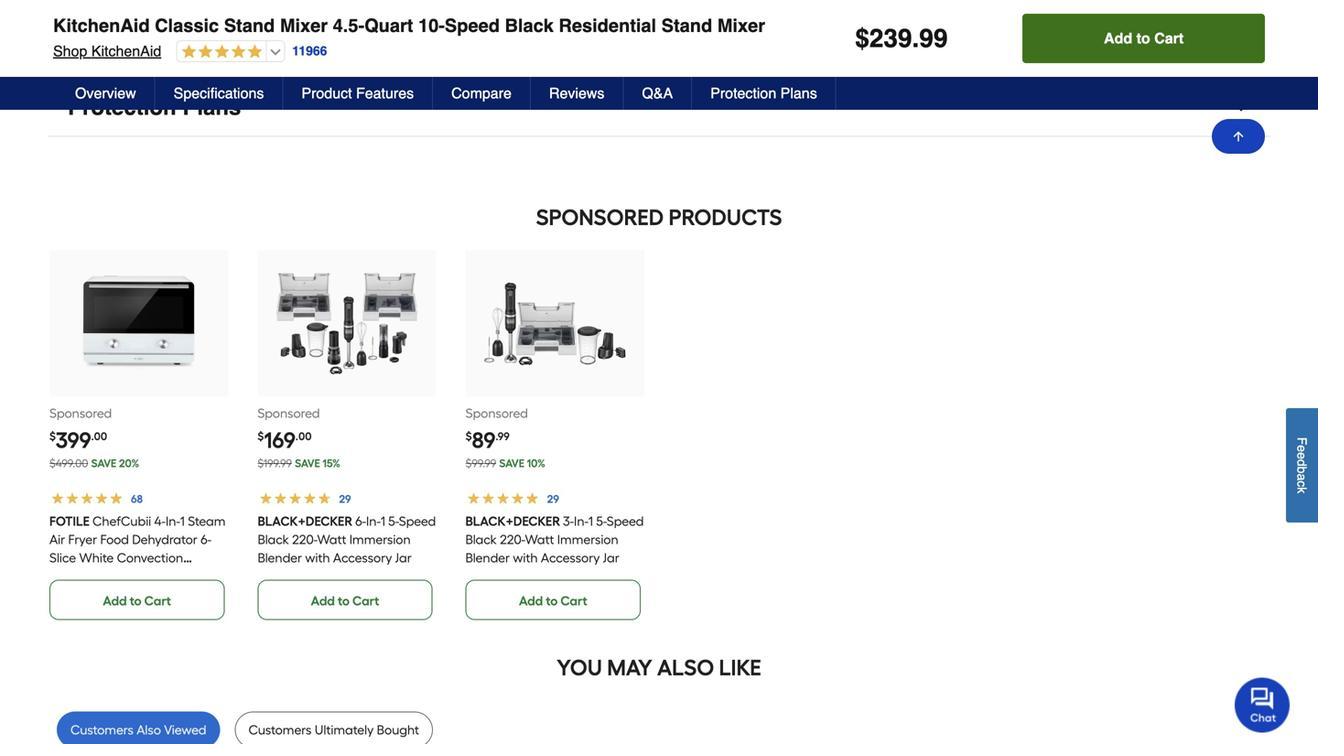 Task type: vqa. For each thing, say whether or not it's contained in the screenshot.
the Save $32.49 Ends Jan 3
no



Task type: locate. For each thing, give the bounding box(es) containing it.
jar inside 6-in-1 5-speed black 220-watt immersion blender with accessory jar
[[395, 551, 412, 566]]

chat invite button image
[[1236, 677, 1291, 733]]

speed for 169
[[399, 514, 436, 530]]

jar for 89
[[604, 551, 620, 566]]

save inside 89 'list item'
[[499, 457, 525, 470]]

protection down shop kitchenaid
[[68, 95, 176, 120]]

1 horizontal spatial protection plans
[[711, 85, 818, 102]]

e
[[1296, 445, 1310, 452], [1296, 452, 1310, 460]]

black down the $99.99
[[466, 532, 497, 548]]

black
[[505, 15, 554, 36], [258, 532, 289, 548], [466, 532, 497, 548]]

sponsored inside 169 list item
[[258, 406, 320, 421]]

black down $199.99
[[258, 532, 289, 548]]

0 horizontal spatial black
[[258, 532, 289, 548]]

add to cart
[[1105, 30, 1184, 47], [103, 594, 171, 609], [311, 594, 379, 609], [519, 594, 588, 609]]

1 immersion from the left
[[350, 532, 411, 548]]

3 add to cart link from the left
[[466, 580, 641, 621]]

add to cart inside 399 list item
[[103, 594, 171, 609]]

to
[[1137, 30, 1151, 47], [130, 594, 142, 609], [338, 594, 350, 609], [546, 594, 558, 609]]

3-
[[564, 514, 574, 530]]

customers
[[71, 723, 134, 738], [249, 723, 312, 738]]

add to cart link down 3-in-1 5-speed black 220-watt immersion blender with accessory jar
[[466, 580, 641, 621]]

compare
[[452, 85, 512, 102]]

2 horizontal spatial in-
[[574, 514, 589, 530]]

&
[[218, 23, 234, 48]]

1 inside 3-in-1 5-speed black 220-watt immersion blender with accessory jar
[[589, 514, 594, 530]]

1 horizontal spatial mixer
[[718, 15, 766, 36]]

add inside 89 'list item'
[[519, 594, 543, 609]]

jar inside 3-in-1 5-speed black 220-watt immersion blender with accessory jar
[[604, 551, 620, 566]]

sponsored inside 399 list item
[[49, 406, 112, 421]]

1 horizontal spatial stand
[[662, 15, 713, 36]]

1 vertical spatial 6-
[[201, 532, 212, 548]]

5-
[[388, 514, 399, 530], [597, 514, 607, 530]]

1 horizontal spatial blender
[[466, 551, 510, 566]]

blender inside 3-in-1 5-speed black 220-watt immersion blender with accessory jar
[[466, 551, 510, 566]]

black+decker left 3-
[[466, 514, 561, 530]]

watt inside 3-in-1 5-speed black 220-watt immersion blender with accessory jar
[[525, 532, 555, 548]]

cart inside 169 list item
[[353, 594, 379, 609]]

3 in- from the left
[[574, 514, 589, 530]]

0 horizontal spatial 220-
[[292, 532, 317, 548]]

1 horizontal spatial jar
[[604, 551, 620, 566]]

239
[[870, 24, 913, 53]]

10-
[[419, 15, 445, 36]]

features
[[356, 85, 414, 102]]

0 horizontal spatial with
[[305, 551, 330, 566]]

add to cart link down 6-in-1 5-speed black 220-watt immersion blender with accessory jar
[[258, 580, 433, 621]]

.00 for 399
[[91, 430, 107, 443]]

protection
[[711, 85, 777, 102], [68, 95, 176, 120]]

black+decker down $199.99 save 15%
[[258, 514, 353, 530]]

speed inside 3-in-1 5-speed black 220-watt immersion blender with accessory jar
[[607, 514, 644, 530]]

3 1 from the left
[[589, 514, 594, 530]]

accessory inside 6-in-1 5-speed black 220-watt immersion blender with accessory jar
[[333, 551, 392, 566]]

0 horizontal spatial blender
[[258, 551, 302, 566]]

with inside 6-in-1 5-speed black 220-watt immersion blender with accessory jar
[[305, 551, 330, 566]]

chefcubii 4-in-1 steam air fryer food dehydrator 6- slice white convection toaster oven (1550-watt)
[[49, 514, 226, 584]]

0 horizontal spatial watt
[[317, 532, 346, 548]]

$ inside $ 89 .99
[[466, 430, 472, 443]]

5- inside 3-in-1 5-speed black 220-watt immersion blender with accessory jar
[[597, 514, 607, 530]]

1 inside chefcubii 4-in-1 steam air fryer food dehydrator 6- slice white convection toaster oven (1550-watt)
[[180, 514, 185, 530]]

3 save from the left
[[499, 457, 525, 470]]

black left residential
[[505, 15, 554, 36]]

1 inside 6-in-1 5-speed black 220-watt immersion blender with accessory jar
[[381, 514, 385, 530]]

to inside 89 'list item'
[[546, 594, 558, 609]]

add to cart inside 169 list item
[[311, 594, 379, 609]]

watt
[[317, 532, 346, 548], [525, 532, 555, 548]]

jar for 169
[[395, 551, 412, 566]]

$ up $499.00
[[49, 430, 56, 443]]

0 horizontal spatial 1
[[180, 514, 185, 530]]

220- down $199.99 save 15%
[[292, 532, 317, 548]]

customers for customers ultimately bought
[[249, 723, 312, 738]]

.00 up $199.99 save 15%
[[296, 430, 312, 443]]

0 horizontal spatial immersion
[[350, 532, 411, 548]]

$ 239 . 99
[[856, 24, 948, 53]]

also
[[658, 655, 715, 682], [137, 723, 161, 738]]

southdeep products heading
[[48, 199, 1271, 236]]

add inside 399 list item
[[103, 594, 127, 609]]

0 horizontal spatial in-
[[166, 514, 180, 530]]

protection right "q&a" button
[[711, 85, 777, 102]]

also left the like
[[658, 655, 715, 682]]

0 horizontal spatial also
[[137, 723, 161, 738]]

220- inside 6-in-1 5-speed black 220-watt immersion blender with accessory jar
[[292, 532, 317, 548]]

add to cart link inside 399 list item
[[49, 580, 225, 621]]

community q & a button
[[48, 7, 1271, 65]]

black+decker
[[258, 514, 353, 530], [466, 514, 561, 530]]

product features button
[[283, 77, 433, 110]]

black for 89
[[466, 532, 497, 548]]

speed for 89
[[607, 514, 644, 530]]

169
[[264, 427, 296, 454]]

0 horizontal spatial add to cart link
[[49, 580, 225, 621]]

2 .00 from the left
[[296, 430, 312, 443]]

q&a button
[[624, 77, 693, 110]]

you
[[557, 655, 603, 682]]

0 horizontal spatial mixer
[[280, 15, 328, 36]]

1 horizontal spatial 6-
[[355, 514, 366, 530]]

2 220- from the left
[[500, 532, 525, 548]]

2 horizontal spatial add to cart link
[[466, 580, 641, 621]]

add to cart link for 399
[[49, 580, 225, 621]]

add for 89
[[519, 594, 543, 609]]

dehydrator
[[132, 532, 198, 548]]

slice
[[49, 551, 76, 566]]

save for 89
[[499, 457, 525, 470]]

black inside 3-in-1 5-speed black 220-watt immersion blender with accessory jar
[[466, 532, 497, 548]]

1 accessory from the left
[[333, 551, 392, 566]]

2 horizontal spatial 1
[[589, 514, 594, 530]]

2 jar from the left
[[604, 551, 620, 566]]

4-
[[154, 514, 166, 530]]

4.8 stars image
[[177, 44, 262, 61]]

add to cart for 169
[[311, 594, 379, 609]]

stand up 4.8 stars image
[[224, 15, 275, 36]]

1 horizontal spatial with
[[513, 551, 538, 566]]

cart for 89
[[561, 594, 588, 609]]

.00 for 169
[[296, 430, 312, 443]]

1 blender from the left
[[258, 551, 302, 566]]

reviews
[[549, 85, 605, 102]]

product
[[302, 85, 352, 102]]

black+decker 3-in-1 5-speed black 220-watt immersion blender with accessory jar image
[[484, 252, 627, 395]]

in- inside 3-in-1 5-speed black 220-watt immersion blender with accessory jar
[[574, 514, 589, 530]]

add inside 169 list item
[[311, 594, 335, 609]]

q&a
[[642, 85, 673, 102]]

1 for 169
[[381, 514, 385, 530]]

6-
[[355, 514, 366, 530], [201, 532, 212, 548]]

1 watt from the left
[[317, 532, 346, 548]]

sponsored for 399
[[49, 406, 112, 421]]

black inside 6-in-1 5-speed black 220-watt immersion blender with accessory jar
[[258, 532, 289, 548]]

220- down $99.99 save 10%
[[500, 532, 525, 548]]

$499.00 save 20%
[[49, 457, 139, 470]]

1 horizontal spatial 220-
[[500, 532, 525, 548]]

1 horizontal spatial accessory
[[541, 551, 600, 566]]

0 vertical spatial 6-
[[355, 514, 366, 530]]

2 save from the left
[[295, 457, 320, 470]]

f
[[1296, 437, 1310, 445]]

2 horizontal spatial speed
[[607, 514, 644, 530]]

1 horizontal spatial speed
[[445, 15, 500, 36]]

arrow up image
[[1232, 129, 1247, 144]]

add for 399
[[103, 594, 127, 609]]

with inside 3-in-1 5-speed black 220-watt immersion blender with accessory jar
[[513, 551, 538, 566]]

1 add to cart link from the left
[[49, 580, 225, 621]]

1 horizontal spatial save
[[295, 457, 320, 470]]

blender inside 6-in-1 5-speed black 220-watt immersion blender with accessory jar
[[258, 551, 302, 566]]

0 horizontal spatial save
[[91, 457, 117, 470]]

1 horizontal spatial add to cart link
[[258, 580, 433, 621]]

in- inside 6-in-1 5-speed black 220-watt immersion blender with accessory jar
[[366, 514, 381, 530]]

product features
[[302, 85, 414, 102]]

add to cart link
[[49, 580, 225, 621], [258, 580, 433, 621], [466, 580, 641, 621]]

kitchenaid
[[53, 15, 150, 36], [91, 43, 161, 60]]

1 5- from the left
[[388, 514, 399, 530]]

$ for 169
[[258, 430, 264, 443]]

220- inside 3-in-1 5-speed black 220-watt immersion blender with accessory jar
[[500, 532, 525, 548]]

accessory inside 3-in-1 5-speed black 220-watt immersion blender with accessory jar
[[541, 551, 600, 566]]

0 horizontal spatial accessory
[[333, 551, 392, 566]]

save for 399
[[91, 457, 117, 470]]

immersion for 169
[[350, 532, 411, 548]]

89 list item
[[466, 251, 645, 621]]

accessory
[[333, 551, 392, 566], [541, 551, 600, 566]]

black+decker inside 89 'list item'
[[466, 514, 561, 530]]

with
[[305, 551, 330, 566], [513, 551, 538, 566]]

1 black+decker from the left
[[258, 514, 353, 530]]

classic
[[155, 15, 219, 36]]

speed
[[445, 15, 500, 36], [399, 514, 436, 530], [607, 514, 644, 530]]

speed inside 6-in-1 5-speed black 220-watt immersion blender with accessory jar
[[399, 514, 436, 530]]

to for 89
[[546, 594, 558, 609]]

0 vertical spatial kitchenaid
[[53, 15, 150, 36]]

2 accessory from the left
[[541, 551, 600, 566]]

2 in- from the left
[[366, 514, 381, 530]]

add to cart button
[[1023, 14, 1266, 63]]

save left 20%
[[91, 457, 117, 470]]

e up d
[[1296, 445, 1310, 452]]

customers also viewed
[[71, 723, 207, 738]]

2 watt from the left
[[525, 532, 555, 548]]

0 vertical spatial also
[[658, 655, 715, 682]]

specifications
[[174, 85, 264, 102]]

1 stand from the left
[[224, 15, 275, 36]]

kitchenaid up overview
[[91, 43, 161, 60]]

add to cart link inside 89 'list item'
[[466, 580, 641, 621]]

plans
[[781, 85, 818, 102], [183, 95, 241, 120]]

save inside 169 list item
[[295, 457, 320, 470]]

1 e from the top
[[1296, 445, 1310, 452]]

2 blender from the left
[[466, 551, 510, 566]]

add to cart for 89
[[519, 594, 588, 609]]

shop kitchenaid
[[53, 43, 161, 60]]

cart
[[1155, 30, 1184, 47], [144, 594, 171, 609], [353, 594, 379, 609], [561, 594, 588, 609]]

2 e from the top
[[1296, 452, 1310, 460]]

$ inside $ 169 .00
[[258, 430, 264, 443]]

0 horizontal spatial customers
[[71, 723, 134, 738]]

2 horizontal spatial save
[[499, 457, 525, 470]]

bought
[[377, 723, 419, 738]]

also left viewed
[[137, 723, 161, 738]]

1 horizontal spatial 5-
[[597, 514, 607, 530]]

1 horizontal spatial black
[[466, 532, 497, 548]]

0 horizontal spatial 5-
[[388, 514, 399, 530]]

$ up $199.99
[[258, 430, 264, 443]]

oven
[[96, 569, 127, 584]]

sponsored inside southdeep products 'heading'
[[536, 204, 664, 231]]

viewed
[[164, 723, 207, 738]]

2 add to cart link from the left
[[258, 580, 433, 621]]

black for 169
[[258, 532, 289, 548]]

0 horizontal spatial black+decker
[[258, 514, 353, 530]]

e up b
[[1296, 452, 1310, 460]]

1 220- from the left
[[292, 532, 317, 548]]

customers for customers also viewed
[[71, 723, 134, 738]]

k
[[1296, 487, 1310, 494]]

$99.99
[[466, 457, 497, 470]]

watt down "15%"
[[317, 532, 346, 548]]

$ up the $99.99
[[466, 430, 472, 443]]

2 black+decker from the left
[[466, 514, 561, 530]]

add inside button
[[1105, 30, 1133, 47]]

add
[[1105, 30, 1133, 47], [103, 594, 127, 609], [311, 594, 335, 609], [519, 594, 543, 609]]

add to cart link down convection
[[49, 580, 225, 621]]

2 with from the left
[[513, 551, 538, 566]]

immersion inside 3-in-1 5-speed black 220-watt immersion blender with accessory jar
[[558, 532, 619, 548]]

add to cart link inside 169 list item
[[258, 580, 433, 621]]

1 with from the left
[[305, 551, 330, 566]]

save left "15%"
[[295, 457, 320, 470]]

add to cart inside button
[[1105, 30, 1184, 47]]

1 1 from the left
[[180, 514, 185, 530]]

$ inside $ 399 .00
[[49, 430, 56, 443]]

399 list item
[[49, 251, 228, 621]]

to for 399
[[130, 594, 142, 609]]

to inside 399 list item
[[130, 594, 142, 609]]

0 horizontal spatial jar
[[395, 551, 412, 566]]

stand up q&a
[[662, 15, 713, 36]]

$99.99 save 10%
[[466, 457, 546, 470]]

cart inside 89 'list item'
[[561, 594, 588, 609]]

169 list item
[[258, 251, 437, 621]]

protection plans
[[711, 85, 818, 102], [68, 95, 241, 120]]

sponsored inside 89 'list item'
[[466, 406, 528, 421]]

save inside 399 list item
[[91, 457, 117, 470]]

2 5- from the left
[[597, 514, 607, 530]]

ultimately
[[315, 723, 374, 738]]

1 horizontal spatial immersion
[[558, 532, 619, 548]]

5- for 169
[[388, 514, 399, 530]]

$499.00
[[49, 457, 88, 470]]

watt inside 6-in-1 5-speed black 220-watt immersion blender with accessory jar
[[317, 532, 346, 548]]

customers left viewed
[[71, 723, 134, 738]]

immersion inside 6-in-1 5-speed black 220-watt immersion blender with accessory jar
[[350, 532, 411, 548]]

220- for 89
[[500, 532, 525, 548]]

stand
[[224, 15, 275, 36], [662, 15, 713, 36]]

1 horizontal spatial 1
[[381, 514, 385, 530]]

220-
[[292, 532, 317, 548], [500, 532, 525, 548]]

add to cart inside 89 'list item'
[[519, 594, 588, 609]]

1 horizontal spatial also
[[658, 655, 715, 682]]

immersion for 89
[[558, 532, 619, 548]]

0 horizontal spatial 6-
[[201, 532, 212, 548]]

$ for 399
[[49, 430, 56, 443]]

2 immersion from the left
[[558, 532, 619, 548]]

1 jar from the left
[[395, 551, 412, 566]]

watt down 10%
[[525, 532, 555, 548]]

1 vertical spatial kitchenaid
[[91, 43, 161, 60]]

.00 inside $ 399 .00
[[91, 430, 107, 443]]

5- inside 6-in-1 5-speed black 220-watt immersion blender with accessory jar
[[388, 514, 399, 530]]

1 save from the left
[[91, 457, 117, 470]]

1 for 89
[[589, 514, 594, 530]]

3-in-1 5-speed black 220-watt immersion blender with accessory jar
[[466, 514, 644, 566]]

customers left ultimately
[[249, 723, 312, 738]]

cart inside 399 list item
[[144, 594, 171, 609]]

1 horizontal spatial black+decker
[[466, 514, 561, 530]]

1 horizontal spatial customers
[[249, 723, 312, 738]]

in-
[[166, 514, 180, 530], [366, 514, 381, 530], [574, 514, 589, 530]]

1 in- from the left
[[166, 514, 180, 530]]

1 horizontal spatial .00
[[296, 430, 312, 443]]

.00 inside $ 169 .00
[[296, 430, 312, 443]]

1 horizontal spatial in-
[[366, 514, 381, 530]]

black+decker inside 169 list item
[[258, 514, 353, 530]]

to inside 169 list item
[[338, 594, 350, 609]]

protection plans button
[[693, 77, 837, 110], [48, 79, 1271, 137]]

0 horizontal spatial .00
[[91, 430, 107, 443]]

2 customers from the left
[[249, 723, 312, 738]]

1 horizontal spatial watt
[[525, 532, 555, 548]]

0 horizontal spatial speed
[[399, 514, 436, 530]]

immersion
[[350, 532, 411, 548], [558, 532, 619, 548]]

.00 up $499.00 save 20%
[[91, 430, 107, 443]]

save left 10%
[[499, 457, 525, 470]]

accessory for 169
[[333, 551, 392, 566]]

community q & a
[[68, 23, 255, 48]]

1 horizontal spatial protection
[[711, 85, 777, 102]]

blender
[[258, 551, 302, 566], [466, 551, 510, 566]]

in- for 169
[[366, 514, 381, 530]]

1 .00 from the left
[[91, 430, 107, 443]]

with for 169
[[305, 551, 330, 566]]

2 1 from the left
[[381, 514, 385, 530]]

kitchenaid up shop kitchenaid
[[53, 15, 150, 36]]

0 horizontal spatial stand
[[224, 15, 275, 36]]

1 customers from the left
[[71, 723, 134, 738]]

fotile chefcubii 4-in-1 steam air fryer food dehydrator 6-slice white convection toaster oven (1550-watt) image
[[67, 252, 210, 395]]

5- for 89
[[597, 514, 607, 530]]



Task type: describe. For each thing, give the bounding box(es) containing it.
20%
[[119, 457, 139, 470]]

blender for 89
[[466, 551, 510, 566]]

watt for 169
[[317, 532, 346, 548]]

cart for 399
[[144, 594, 171, 609]]

2 stand from the left
[[662, 15, 713, 36]]

sponsored for 169
[[258, 406, 320, 421]]

black+decker for 89
[[466, 514, 561, 530]]

community
[[68, 23, 189, 48]]

products
[[669, 204, 783, 231]]

f e e d b a c k
[[1296, 437, 1310, 494]]

$ 399 .00
[[49, 427, 107, 454]]

cart inside button
[[1155, 30, 1184, 47]]

89
[[472, 427, 496, 454]]

4.5-
[[333, 15, 365, 36]]

$199.99 save 15%
[[258, 457, 340, 470]]

1 horizontal spatial plans
[[781, 85, 818, 102]]

add to cart link for 169
[[258, 580, 433, 621]]

1 mixer from the left
[[280, 15, 328, 36]]

2 mixer from the left
[[718, 15, 766, 36]]

add for 169
[[311, 594, 335, 609]]

sponsored products
[[536, 204, 783, 231]]

you may also like
[[557, 655, 762, 682]]

black+decker 6-in-1 5-speed black 220-watt immersion blender with accessory jar image
[[276, 252, 419, 395]]

chevron down image
[[1233, 99, 1251, 117]]

overview
[[75, 85, 136, 102]]

save for 169
[[295, 457, 320, 470]]

black+decker for 169
[[258, 514, 353, 530]]

10%
[[527, 457, 546, 470]]

0 horizontal spatial plans
[[183, 95, 241, 120]]

11966
[[292, 44, 327, 58]]

fryer
[[68, 532, 97, 548]]

add to cart for 399
[[103, 594, 171, 609]]

air
[[49, 532, 65, 548]]

in- inside chefcubii 4-in-1 steam air fryer food dehydrator 6- slice white convection toaster oven (1550-watt)
[[166, 514, 180, 530]]

may
[[607, 655, 653, 682]]

in- for 89
[[574, 514, 589, 530]]

overview button
[[57, 77, 155, 110]]

to for 169
[[338, 594, 350, 609]]

specifications button
[[155, 77, 283, 110]]

b
[[1296, 467, 1310, 474]]

q
[[195, 23, 212, 48]]

220- for 169
[[292, 532, 317, 548]]

blender for 169
[[258, 551, 302, 566]]

chefcubii
[[92, 514, 151, 530]]

a
[[1296, 474, 1310, 481]]

white
[[79, 551, 114, 566]]

watt for 89
[[525, 532, 555, 548]]

cart for 169
[[353, 594, 379, 609]]

2 horizontal spatial black
[[505, 15, 554, 36]]

accessory for 89
[[541, 551, 600, 566]]

0 horizontal spatial protection plans
[[68, 95, 241, 120]]

fotile
[[49, 514, 90, 530]]

with for 89
[[513, 551, 538, 566]]

.99
[[496, 430, 510, 443]]

6- inside chefcubii 4-in-1 steam air fryer food dehydrator 6- slice white convection toaster oven (1550-watt)
[[201, 532, 212, 548]]

c
[[1296, 481, 1310, 487]]

to inside button
[[1137, 30, 1151, 47]]

add to cart link for 89
[[466, 580, 641, 621]]

1 vertical spatial also
[[137, 723, 161, 738]]

6- inside 6-in-1 5-speed black 220-watt immersion blender with accessory jar
[[355, 514, 366, 530]]

customers ultimately bought
[[249, 723, 419, 738]]

$ for 89
[[466, 430, 472, 443]]

.
[[913, 24, 920, 53]]

399
[[56, 427, 91, 454]]

99
[[920, 24, 948, 53]]

compare button
[[433, 77, 531, 110]]

residential
[[559, 15, 657, 36]]

food
[[100, 532, 129, 548]]

shop
[[53, 43, 87, 60]]

d
[[1296, 460, 1310, 467]]

$ left '.'
[[856, 24, 870, 53]]

(1550-
[[130, 569, 163, 584]]

sponsored for 89
[[466, 406, 528, 421]]

reviews button
[[531, 77, 624, 110]]

15%
[[323, 457, 340, 470]]

like
[[719, 655, 762, 682]]

kitchenaid classic stand mixer 4.5-quart 10-speed black residential stand mixer
[[53, 15, 766, 36]]

f e e d b a c k button
[[1287, 408, 1319, 523]]

convection
[[117, 551, 183, 566]]

toaster
[[49, 569, 93, 584]]

6-in-1 5-speed black 220-watt immersion blender with accessory jar
[[258, 514, 436, 566]]

quart
[[365, 15, 413, 36]]

$ 169 .00
[[258, 427, 312, 454]]

0 horizontal spatial protection
[[68, 95, 176, 120]]

$ 89 .99
[[466, 427, 510, 454]]

watt)
[[163, 569, 196, 584]]

steam
[[188, 514, 226, 530]]

$199.99
[[258, 457, 292, 470]]

a
[[240, 23, 255, 48]]



